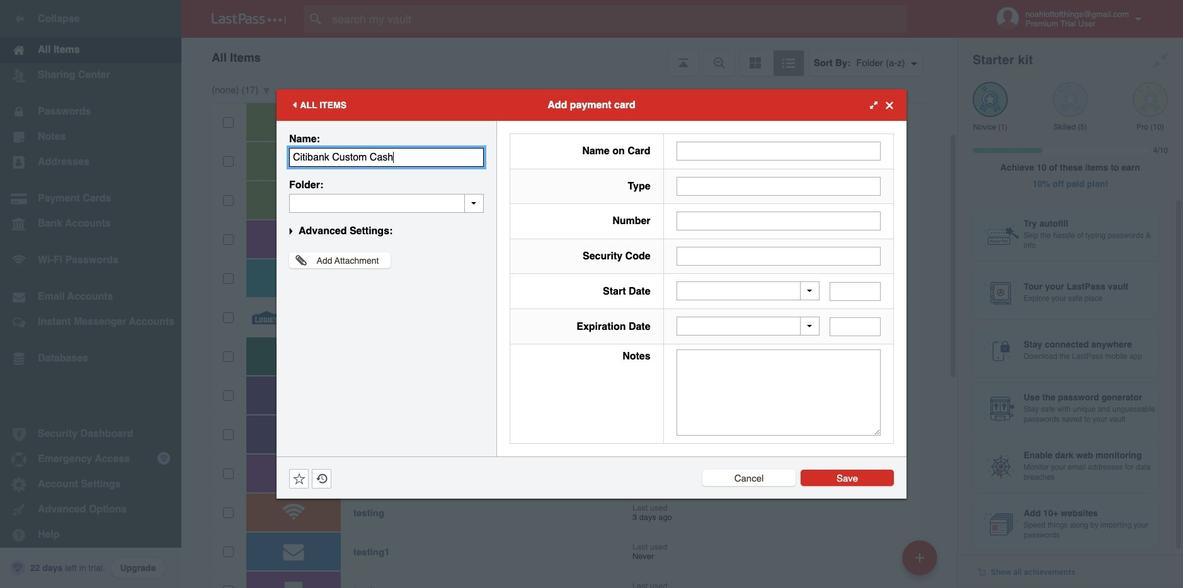 Task type: locate. For each thing, give the bounding box(es) containing it.
search my vault text field
[[304, 5, 932, 33]]

new item image
[[916, 554, 925, 563]]

lastpass image
[[212, 13, 286, 25]]

dialog
[[277, 89, 907, 499]]

None text field
[[289, 148, 484, 167], [677, 177, 881, 196], [677, 212, 881, 231], [289, 148, 484, 167], [677, 177, 881, 196], [677, 212, 881, 231]]

None text field
[[677, 142, 881, 161], [289, 194, 484, 213], [677, 247, 881, 266], [830, 282, 881, 301], [830, 318, 881, 336], [677, 350, 881, 436], [677, 142, 881, 161], [289, 194, 484, 213], [677, 247, 881, 266], [830, 282, 881, 301], [830, 318, 881, 336], [677, 350, 881, 436]]



Task type: describe. For each thing, give the bounding box(es) containing it.
main navigation navigation
[[0, 0, 182, 589]]

new item navigation
[[898, 537, 945, 589]]

vault options navigation
[[182, 38, 958, 76]]

Search search field
[[304, 5, 932, 33]]



